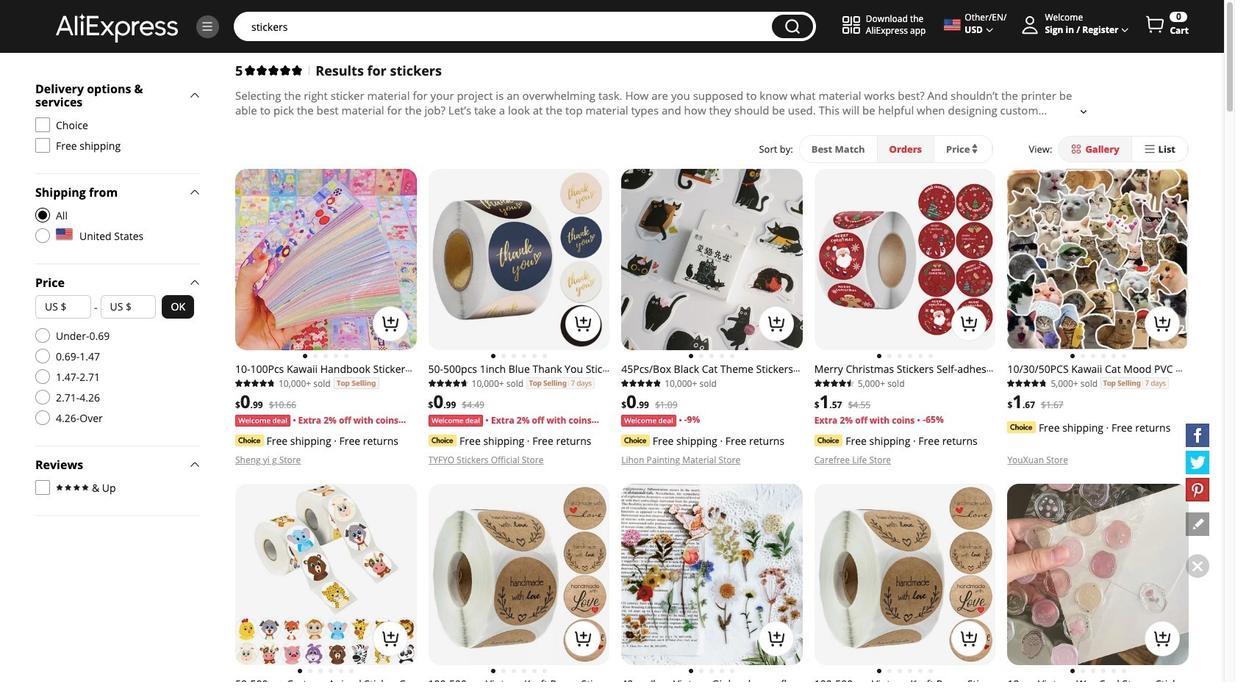 Task type: describe. For each thing, give the bounding box(es) containing it.
1 11l24uk image from the top
[[35, 349, 50, 364]]

50-500pcs cartoon animal sticker children label thank you stickers cute toy game tag diy gift sealing label decoration supplies image
[[235, 484, 417, 666]]

1 11l24uk image from the top
[[35, 229, 50, 243]]

10/30/50pcs kawaii cat mood pvc graffiti sticker sticky aesthetic decorative scrapbook diy child phone stationery supply for kid image
[[1007, 169, 1189, 350]]

merry christmas stickers self-adhesive christmas tree santa claus seal labels holiday stickers for gift sealing christmas decor image
[[814, 169, 996, 350]]

1 4ftxrwp image from the top
[[35, 118, 50, 132]]

45pcs/box black cat theme stickers decoration kawaii cute cats stickers self-adhesive scrapbooking stickers for laptop planners image
[[621, 169, 803, 350]]



Task type: vqa. For each thing, say whether or not it's contained in the screenshot.
the 100-500pcs Vintage Kraft Paper Stickers Scrapbook Gift Stationery Label Stickers Handmade With Love Thank You For The Stickers "image" to the right
yes



Task type: locate. For each thing, give the bounding box(es) containing it.
100-500pcs vintage kraft paper stickers scrapbook gift stationery label stickers handmade with love thank you for the stickers image
[[428, 484, 610, 666], [814, 484, 996, 666]]

2 vertical spatial 11l24uk image
[[35, 411, 50, 426]]

1sqid_b image
[[201, 20, 214, 33]]

11l24uk image
[[35, 229, 50, 243], [35, 329, 50, 343], [35, 370, 50, 385]]

10-100pcs kawaii handbook stickers cartoon collage laser sticker diy decorative scrapbooking journals stationery school supplies image
[[235, 169, 417, 350]]

3 11l24uk image from the top
[[35, 411, 50, 426]]

3 11l24uk image from the top
[[35, 370, 50, 385]]

None button
[[772, 15, 813, 38]]

2 11l24uk image from the top
[[35, 329, 50, 343]]

0 vertical spatial 4ftxrwp image
[[35, 118, 50, 132]]

1 100-500pcs vintage kraft paper stickers scrapbook gift stationery label stickers handmade with love thank you for the stickers image from the left
[[428, 484, 610, 666]]

4ftxrwp image
[[35, 138, 50, 153]]

0 vertical spatial 11l24uk image
[[35, 229, 50, 243]]

11l24uk image
[[35, 349, 50, 364], [35, 390, 50, 405], [35, 411, 50, 426]]

2 100-500pcs vintage kraft paper stickers scrapbook gift stationery label stickers handmade with love thank you for the stickers image from the left
[[814, 484, 996, 666]]

2 11l24uk image from the top
[[35, 390, 50, 405]]

1 vertical spatial 11l24uk image
[[35, 390, 50, 405]]

0 vertical spatial 11l24uk image
[[35, 349, 50, 364]]

18pcs vintage wax seal stamp stickers diy scrapbooking journal planner decoration korean stationery kawaii envelope sealing tags image
[[1007, 484, 1189, 666]]

1 vertical spatial 11l24uk image
[[35, 329, 50, 343]]

0 horizontal spatial 100-500pcs vintage kraft paper stickers scrapbook gift stationery label stickers handmade with love thank you for the stickers image
[[428, 484, 610, 666]]

stickers text field
[[244, 19, 764, 34]]

40pcs/bag vintage ginkgo leaves flowers pet sticker package diy diary decoration sticker album scrapbooking image
[[621, 484, 803, 666]]

4ftxrwp image
[[35, 118, 50, 132], [35, 481, 50, 496]]

50-500pcs 1inch blue thank you stickers for envelope sealing labels stationery supplies handmade wedding gift decoration sticker image
[[428, 169, 610, 350]]

1 vertical spatial 4ftxrwp image
[[35, 481, 50, 496]]

1 horizontal spatial 100-500pcs vintage kraft paper stickers scrapbook gift stationery label stickers handmade with love thank you for the stickers image
[[814, 484, 996, 666]]

2 4ftxrwp image from the top
[[35, 481, 50, 496]]

2 vertical spatial 11l24uk image
[[35, 370, 50, 385]]



